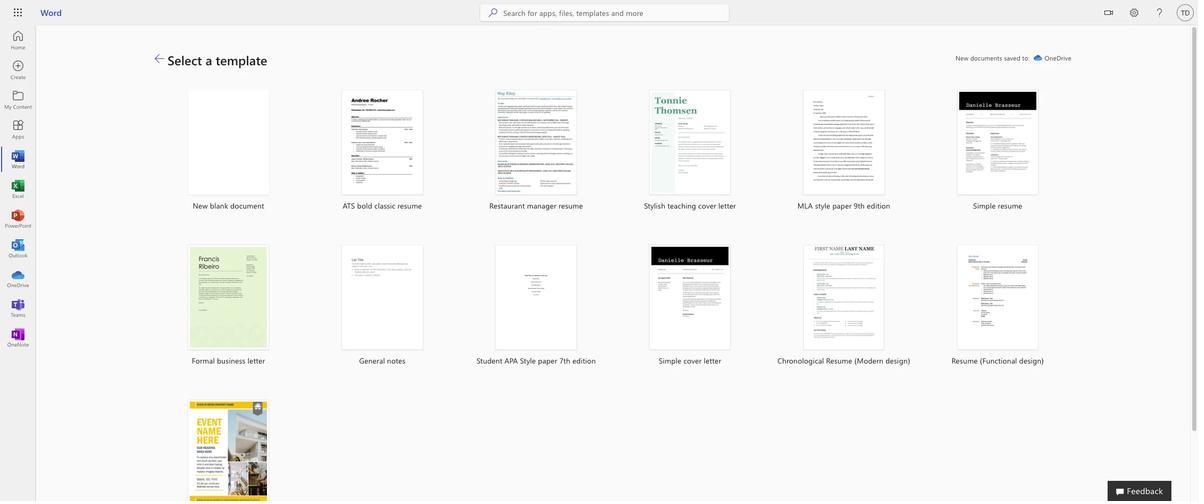 Task type: locate. For each thing, give the bounding box(es) containing it.
templates element
[[155, 77, 1078, 502]]

1 design) from the left
[[885, 356, 910, 366]]

design) right (modern
[[885, 356, 910, 366]]

documents
[[970, 54, 1002, 62]]

chronological
[[777, 356, 824, 366]]

template
[[216, 52, 267, 69]]

resume (functional design)
[[952, 356, 1044, 366]]

formal business letter
[[192, 356, 265, 366]]

saved
[[1004, 54, 1020, 62]]

1 horizontal spatial edition
[[867, 201, 890, 211]]

0 horizontal spatial resume
[[398, 201, 422, 211]]

resume left (modern
[[826, 356, 852, 366]]

simple inside simple cover letter link
[[659, 356, 681, 366]]

simple cover letter link
[[616, 232, 764, 381]]

document
[[230, 201, 264, 211]]

simple
[[973, 201, 996, 211], [659, 356, 681, 366]]

formal business letter image
[[188, 245, 269, 350]]

paper left 9th on the right of page
[[832, 201, 852, 211]]

general notes
[[359, 356, 405, 366]]

notes
[[387, 356, 405, 366]]

simple resume
[[973, 201, 1022, 211]]

resume left (functional
[[952, 356, 978, 366]]

a
[[205, 52, 212, 69]]

mla style paper 9th edition
[[798, 201, 890, 211]]

to:
[[1022, 54, 1030, 62]]

0 horizontal spatial new
[[193, 201, 208, 211]]

resume (functional design) link
[[924, 232, 1071, 381]]

1 horizontal spatial simple
[[973, 201, 996, 211]]

my content image
[[13, 95, 23, 105]]

paper
[[832, 201, 852, 211], [538, 356, 557, 366]]

0 vertical spatial edition
[[867, 201, 890, 211]]

resume
[[826, 356, 852, 366], [952, 356, 978, 366]]

onenote image
[[13, 333, 23, 344]]

resume (functional design) image
[[957, 245, 1038, 350]]

simple inside the "simple resume" 'link'
[[973, 201, 996, 211]]

2 resume from the left
[[952, 356, 978, 366]]

manager
[[527, 201, 556, 211]]

2 horizontal spatial resume
[[998, 201, 1022, 211]]

general
[[359, 356, 385, 366]]

paper left 7th
[[538, 356, 557, 366]]

ats bold classic resume image
[[342, 90, 423, 195]]

3 resume from the left
[[998, 201, 1022, 211]]

new left blank on the left
[[193, 201, 208, 211]]

bold
[[357, 201, 372, 211]]

td
[[1181, 9, 1190, 17]]

0 vertical spatial new
[[956, 54, 968, 62]]

mla style paper 9th edition link
[[770, 77, 918, 226]]

select
[[167, 52, 202, 69]]

1 horizontal spatial new
[[956, 54, 968, 62]]

new left documents
[[956, 54, 968, 62]]

create image
[[13, 65, 23, 76]]

2 design) from the left
[[1019, 356, 1044, 366]]

letter inside 'link'
[[248, 356, 265, 366]]

powerpoint image
[[13, 214, 23, 224]]

mla
[[798, 201, 813, 211]]

onedrive image
[[13, 273, 23, 284]]

new
[[956, 54, 968, 62], [193, 201, 208, 211]]

restaurant manager resume
[[489, 201, 583, 211]]

0 horizontal spatial simple
[[659, 356, 681, 366]]

teams image
[[13, 303, 23, 314]]

style
[[520, 356, 536, 366]]

1 vertical spatial cover
[[683, 356, 702, 366]]

None search field
[[480, 4, 729, 21]]

1 vertical spatial paper
[[538, 356, 557, 366]]

simple cover letter image
[[649, 245, 731, 350]]

(modern
[[854, 356, 883, 366]]

feedback
[[1127, 486, 1163, 497]]

1 vertical spatial edition
[[572, 356, 596, 366]]

edition
[[867, 201, 890, 211], [572, 356, 596, 366]]

0 horizontal spatial design)
[[885, 356, 910, 366]]

chronological resume (modern design) link
[[770, 232, 918, 381]]

new blank document link
[[155, 77, 302, 226]]

new inside templates 'element'
[[193, 201, 208, 211]]

restaurant manager resume link
[[462, 77, 610, 226]]

0 vertical spatial paper
[[832, 201, 852, 211]]

apa
[[505, 356, 518, 366]]

letter for simple cover letter
[[704, 356, 721, 366]]

edition right 7th
[[572, 356, 596, 366]]

1 horizontal spatial design)
[[1019, 356, 1044, 366]]

1 horizontal spatial paper
[[832, 201, 852, 211]]


[[1104, 9, 1113, 17]]

navigation
[[0, 26, 36, 353]]

design)
[[885, 356, 910, 366], [1019, 356, 1044, 366]]

cover
[[698, 201, 716, 211], [683, 356, 702, 366]]

stylish
[[644, 201, 665, 211]]

letter
[[718, 201, 736, 211], [248, 356, 265, 366], [704, 356, 721, 366]]

0 vertical spatial simple
[[973, 201, 996, 211]]

style
[[815, 201, 830, 211]]

1 vertical spatial new
[[193, 201, 208, 211]]

stylish teaching cover letter link
[[616, 77, 764, 226]]

edition right 9th on the right of page
[[867, 201, 890, 211]]

design) right (functional
[[1019, 356, 1044, 366]]

1 horizontal spatial resume
[[952, 356, 978, 366]]

new for new blank document
[[193, 201, 208, 211]]

9th
[[854, 201, 865, 211]]

1 resume from the left
[[826, 356, 852, 366]]

teaching
[[667, 201, 696, 211]]

resume
[[398, 201, 422, 211], [559, 201, 583, 211], [998, 201, 1022, 211]]

0 horizontal spatial resume
[[826, 356, 852, 366]]

0 horizontal spatial edition
[[572, 356, 596, 366]]

1 horizontal spatial resume
[[559, 201, 583, 211]]

outlook image
[[13, 244, 23, 254]]

1 vertical spatial simple
[[659, 356, 681, 366]]



Task type: vqa. For each thing, say whether or not it's contained in the screenshot.
Nature ecology education photo presentation
no



Task type: describe. For each thing, give the bounding box(es) containing it.
feedback button
[[1108, 482, 1171, 502]]

0 horizontal spatial paper
[[538, 356, 557, 366]]

select a template
[[167, 52, 267, 69]]

formal
[[192, 356, 215, 366]]

word image
[[13, 154, 23, 165]]

student apa style paper 7th edition link
[[462, 232, 610, 381]]

simple cover letter
[[659, 356, 721, 366]]

new for new documents saved to:
[[956, 54, 968, 62]]

apps image
[[13, 124, 23, 135]]

 button
[[1096, 0, 1121, 28]]

mla style paper 9th edition image
[[803, 90, 885, 195]]

general notes image
[[342, 245, 423, 350]]

(functional
[[980, 356, 1017, 366]]

simple for simple resume
[[973, 201, 996, 211]]

student apa style paper 7th edition
[[477, 356, 596, 366]]

word
[[40, 7, 62, 18]]

formal business letter link
[[155, 232, 302, 381]]

home image
[[13, 35, 23, 46]]

blank
[[210, 201, 228, 211]]

Search box. Suggestions appear as you type. search field
[[503, 4, 729, 21]]

business
[[217, 356, 245, 366]]

general notes link
[[309, 232, 456, 381]]

ats
[[343, 201, 355, 211]]

simple resume image
[[957, 90, 1038, 195]]

2 resume from the left
[[559, 201, 583, 211]]

student apa style paper 7th edition image
[[495, 245, 577, 350]]

td button
[[1172, 0, 1198, 26]]

7th
[[559, 356, 570, 366]]

simple resume link
[[924, 77, 1071, 226]]

letter for formal business letter
[[248, 356, 265, 366]]

chronological resume (modern design)
[[777, 356, 910, 366]]

ats bold classic resume link
[[309, 77, 456, 226]]

simple for simple cover letter
[[659, 356, 681, 366]]

stylish teaching cover letter image
[[649, 90, 731, 195]]

0 vertical spatial cover
[[698, 201, 716, 211]]

word banner
[[0, 0, 1198, 28]]

excel image
[[13, 184, 23, 195]]

resume inside 'link'
[[998, 201, 1022, 211]]

new documents saved to:
[[956, 54, 1030, 62]]

1 resume from the left
[[398, 201, 422, 211]]

student
[[477, 356, 502, 366]]

chronological resume (modern design) image
[[803, 245, 885, 350]]

onedrive
[[1045, 54, 1071, 62]]

new blank document
[[193, 201, 264, 211]]

ats bold classic resume
[[343, 201, 422, 211]]

restaurant
[[489, 201, 525, 211]]

classic
[[374, 201, 395, 211]]

open house flyer image
[[188, 400, 269, 502]]

stylish teaching cover letter
[[644, 201, 736, 211]]

restaurant manager resume image
[[495, 90, 577, 195]]

none search field inside word banner
[[480, 4, 729, 21]]



